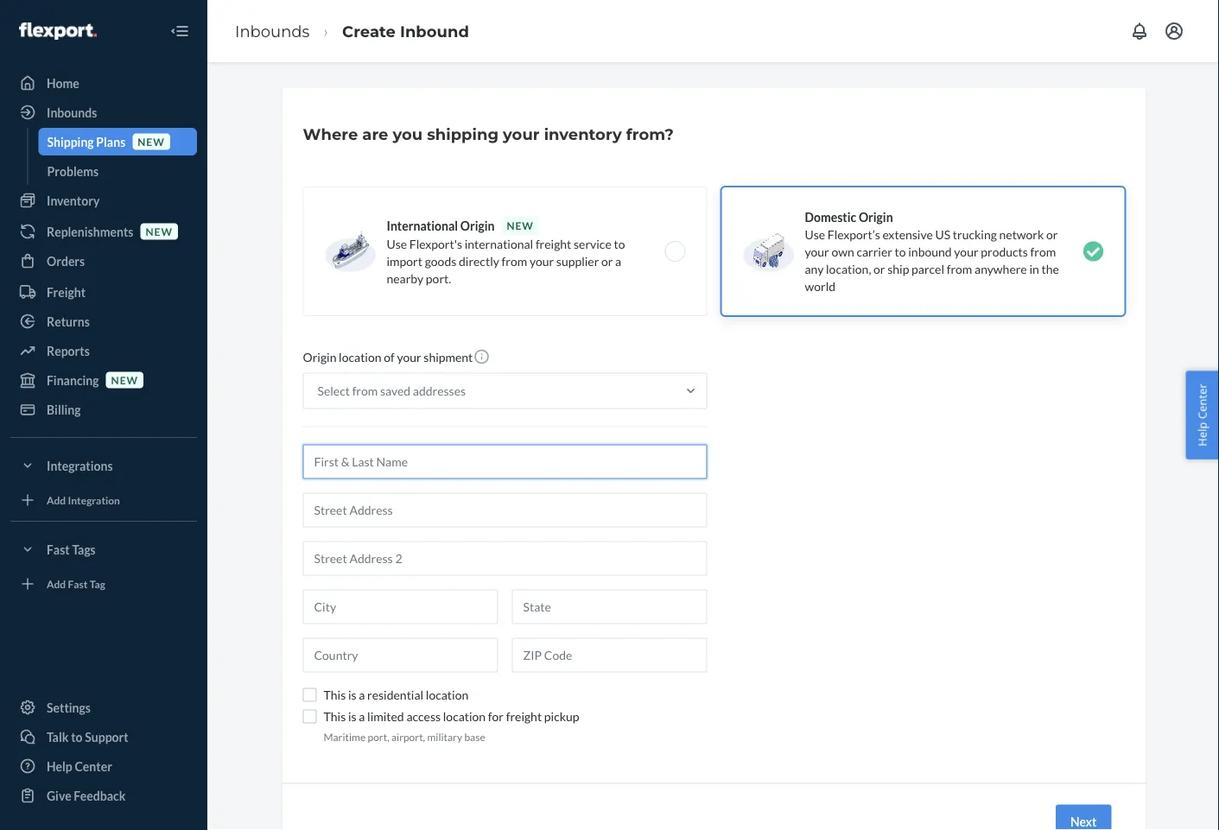 Task type: locate. For each thing, give the bounding box(es) containing it.
your down trucking
[[955, 244, 979, 259]]

0 horizontal spatial inbounds link
[[10, 99, 197, 126]]

1 add from the top
[[47, 494, 66, 507]]

inbounds
[[235, 22, 310, 41], [47, 105, 97, 120]]

location up this is a limited access location for freight pickup
[[426, 688, 469, 703]]

fast left tags
[[47, 542, 70, 557]]

a left residential
[[359, 688, 365, 703]]

talk
[[47, 730, 69, 745]]

from right 'parcel'
[[947, 261, 973, 276]]

this is a residential location
[[324, 688, 469, 703]]

1 vertical spatial help
[[47, 759, 72, 774]]

to inside use flexport's international freight service to import goods directly from your supplier or a nearby port.
[[614, 236, 625, 251]]

center inside button
[[1195, 384, 1211, 419]]

1 this from the top
[[324, 688, 346, 703]]

from up the
[[1031, 244, 1057, 259]]

fast
[[47, 542, 70, 557], [68, 578, 88, 590]]

breadcrumbs navigation
[[221, 6, 483, 56]]

international origin
[[387, 218, 495, 233]]

to up ship
[[895, 244, 906, 259]]

add for add fast tag
[[47, 578, 66, 590]]

1 horizontal spatial help center
[[1195, 384, 1211, 447]]

extensive
[[883, 227, 933, 242]]

flexport's
[[828, 227, 881, 242]]

give feedback button
[[10, 782, 197, 810]]

1 horizontal spatial origin
[[461, 218, 495, 233]]

0 horizontal spatial inbounds
[[47, 105, 97, 120]]

add inside "link"
[[47, 494, 66, 507]]

new for international origin
[[507, 219, 534, 232]]

from inside use flexport's international freight service to import goods directly from your supplier or a nearby port.
[[502, 254, 528, 268]]

to inside domestic origin use flexport's extensive us trucking network or your own carrier to inbound your products from any location, or ship parcel from anywhere in the world
[[895, 244, 906, 259]]

add fast tag
[[47, 578, 105, 590]]

domestic origin use flexport's extensive us trucking network or your own carrier to inbound your products from any location, or ship parcel from anywhere in the world
[[805, 210, 1060, 293]]

2 add from the top
[[47, 578, 66, 590]]

to
[[614, 236, 625, 251], [895, 244, 906, 259], [71, 730, 83, 745]]

the
[[1042, 261, 1060, 276]]

your
[[503, 124, 540, 143], [805, 244, 830, 259], [955, 244, 979, 259], [530, 254, 554, 268], [397, 350, 422, 365]]

to right the service
[[614, 236, 625, 251]]

1 horizontal spatial center
[[1195, 384, 1211, 419]]

billing link
[[10, 396, 197, 424]]

1 vertical spatial a
[[359, 688, 365, 703]]

0 vertical spatial add
[[47, 494, 66, 507]]

a left limited
[[359, 710, 365, 724]]

origin up flexport's
[[859, 210, 894, 224]]

1 vertical spatial inbounds link
[[10, 99, 197, 126]]

1 horizontal spatial to
[[614, 236, 625, 251]]

new up international
[[507, 219, 534, 232]]

inbound
[[909, 244, 952, 259]]

ship
[[888, 261, 910, 276]]

1 horizontal spatial use
[[805, 227, 826, 242]]

port.
[[426, 271, 451, 286]]

returns link
[[10, 308, 197, 335]]

0 vertical spatial inbounds link
[[235, 22, 310, 41]]

support
[[85, 730, 128, 745]]

use
[[805, 227, 826, 242], [387, 236, 407, 251]]

2 vertical spatial a
[[359, 710, 365, 724]]

0 horizontal spatial to
[[71, 730, 83, 745]]

create
[[342, 22, 396, 41]]

service
[[574, 236, 612, 251]]

add left integration
[[47, 494, 66, 507]]

select
[[318, 384, 350, 399]]

State text field
[[512, 590, 708, 625]]

0 horizontal spatial help
[[47, 759, 72, 774]]

products
[[981, 244, 1029, 259]]

0 vertical spatial a
[[616, 254, 622, 268]]

reports
[[47, 344, 90, 358]]

where
[[303, 124, 358, 143]]

add integration link
[[10, 487, 197, 514]]

any
[[805, 261, 824, 276]]

None checkbox
[[303, 689, 317, 702], [303, 710, 317, 724], [303, 689, 317, 702], [303, 710, 317, 724]]

1 vertical spatial this
[[324, 710, 346, 724]]

supplier
[[557, 254, 599, 268]]

1 is from the top
[[348, 688, 357, 703]]

new right plans
[[138, 135, 165, 148]]

home link
[[10, 69, 197, 97]]

center
[[1195, 384, 1211, 419], [75, 759, 112, 774]]

close navigation image
[[169, 21, 190, 41]]

origin
[[859, 210, 894, 224], [461, 218, 495, 233], [303, 350, 337, 365]]

1 horizontal spatial or
[[874, 261, 886, 276]]

help center
[[1195, 384, 1211, 447], [47, 759, 112, 774]]

from
[[1031, 244, 1057, 259], [502, 254, 528, 268], [947, 261, 973, 276], [352, 384, 378, 399]]

add down fast tags at the left bottom
[[47, 578, 66, 590]]

2 horizontal spatial origin
[[859, 210, 894, 224]]

access
[[407, 710, 441, 724]]

2 is from the top
[[348, 710, 357, 724]]

2 horizontal spatial to
[[895, 244, 906, 259]]

a for this is a residential location
[[359, 688, 365, 703]]

this for this is a limited access location for freight pickup
[[324, 710, 346, 724]]

tags
[[72, 542, 96, 557]]

location left the of
[[339, 350, 382, 365]]

0 vertical spatial is
[[348, 688, 357, 703]]

saved
[[380, 384, 411, 399]]

this
[[324, 688, 346, 703], [324, 710, 346, 724]]

next button
[[1056, 805, 1112, 831]]

0 vertical spatial inbounds
[[235, 22, 310, 41]]

your left supplier
[[530, 254, 554, 268]]

inventory link
[[10, 187, 197, 214]]

to right talk
[[71, 730, 83, 745]]

reports link
[[10, 337, 197, 365]]

2 this from the top
[[324, 710, 346, 724]]

location,
[[826, 261, 872, 276]]

use inside use flexport's international freight service to import goods directly from your supplier or a nearby port.
[[387, 236, 407, 251]]

give feedback
[[47, 789, 126, 804]]

for
[[488, 710, 504, 724]]

next
[[1071, 815, 1097, 830]]

or
[[1047, 227, 1059, 242], [602, 254, 613, 268], [874, 261, 886, 276]]

1 vertical spatial fast
[[68, 578, 88, 590]]

new up the orders link
[[146, 225, 173, 238]]

location up base
[[443, 710, 486, 724]]

port,
[[368, 731, 390, 743]]

0 vertical spatial fast
[[47, 542, 70, 557]]

or down the service
[[602, 254, 613, 268]]

from left saved
[[352, 384, 378, 399]]

0 horizontal spatial center
[[75, 759, 112, 774]]

Street Address 2 text field
[[303, 542, 708, 576]]

feedback
[[74, 789, 126, 804]]

origin location of your shipment
[[303, 350, 473, 365]]

is for limited
[[348, 710, 357, 724]]

use down domestic
[[805, 227, 826, 242]]

freight right for
[[506, 710, 542, 724]]

network
[[1000, 227, 1045, 242]]

fast inside add fast tag link
[[68, 578, 88, 590]]

new
[[138, 135, 165, 148], [507, 219, 534, 232], [146, 225, 173, 238], [111, 374, 138, 386]]

help center link
[[10, 753, 197, 781]]

0 horizontal spatial help center
[[47, 759, 112, 774]]

open account menu image
[[1164, 21, 1185, 41]]

or right the network
[[1047, 227, 1059, 242]]

0 horizontal spatial or
[[602, 254, 613, 268]]

use up the import
[[387, 236, 407, 251]]

new for shipping plans
[[138, 135, 165, 148]]

integrations
[[47, 459, 113, 473]]

your right shipping
[[503, 124, 540, 143]]

origin up select
[[303, 350, 337, 365]]

inbound
[[400, 22, 469, 41]]

0 vertical spatial help center
[[1195, 384, 1211, 447]]

new down reports link
[[111, 374, 138, 386]]

location
[[339, 350, 382, 365], [426, 688, 469, 703], [443, 710, 486, 724]]

1 horizontal spatial inbounds
[[235, 22, 310, 41]]

0 vertical spatial this
[[324, 688, 346, 703]]

fast left tag
[[68, 578, 88, 590]]

1 horizontal spatial help
[[1195, 422, 1211, 447]]

help
[[1195, 422, 1211, 447], [47, 759, 72, 774]]

from down international
[[502, 254, 528, 268]]

0 vertical spatial help
[[1195, 422, 1211, 447]]

ZIP Code text field
[[512, 638, 708, 673]]

or down carrier
[[874, 261, 886, 276]]

shipping plans
[[47, 134, 126, 149]]

international
[[387, 218, 458, 233]]

origin up international
[[461, 218, 495, 233]]

settings
[[47, 701, 91, 715]]

0 vertical spatial freight
[[536, 236, 572, 251]]

home
[[47, 76, 79, 90]]

0 vertical spatial center
[[1195, 384, 1211, 419]]

1 vertical spatial is
[[348, 710, 357, 724]]

2 vertical spatial location
[[443, 710, 486, 724]]

world
[[805, 279, 836, 293]]

origin inside domestic origin use flexport's extensive us trucking network or your own carrier to inbound your products from any location, or ship parcel from anywhere in the world
[[859, 210, 894, 224]]

a right supplier
[[616, 254, 622, 268]]

freight up supplier
[[536, 236, 572, 251]]

1 vertical spatial add
[[47, 578, 66, 590]]

select from saved addresses
[[318, 384, 466, 399]]

0 horizontal spatial use
[[387, 236, 407, 251]]

is
[[348, 688, 357, 703], [348, 710, 357, 724]]



Task type: describe. For each thing, give the bounding box(es) containing it.
military
[[427, 731, 463, 743]]

create inbound link
[[342, 22, 469, 41]]

City text field
[[303, 590, 498, 625]]

2 horizontal spatial or
[[1047, 227, 1059, 242]]

1 horizontal spatial inbounds link
[[235, 22, 310, 41]]

Country text field
[[303, 638, 498, 673]]

trucking
[[953, 227, 997, 242]]

limited
[[367, 710, 404, 724]]

your right the of
[[397, 350, 422, 365]]

give
[[47, 789, 71, 804]]

returns
[[47, 314, 90, 329]]

add for add integration
[[47, 494, 66, 507]]

use inside domestic origin use flexport's extensive us trucking network or your own carrier to inbound your products from any location, or ship parcel from anywhere in the world
[[805, 227, 826, 242]]

talk to support button
[[10, 724, 197, 751]]

help inside button
[[1195, 422, 1211, 447]]

your inside use flexport's international freight service to import goods directly from your supplier or a nearby port.
[[530, 254, 554, 268]]

your up "any"
[[805, 244, 830, 259]]

from?
[[627, 124, 674, 143]]

settings link
[[10, 694, 197, 722]]

inventory
[[47, 193, 100, 208]]

us
[[936, 227, 951, 242]]

fast inside fast tags dropdown button
[[47, 542, 70, 557]]

maritime
[[324, 731, 366, 743]]

replenishments
[[47, 224, 134, 239]]

origin for international
[[461, 218, 495, 233]]

you
[[393, 124, 423, 143]]

nearby
[[387, 271, 424, 286]]

to inside button
[[71, 730, 83, 745]]

1 vertical spatial freight
[[506, 710, 542, 724]]

pickup
[[544, 710, 580, 724]]

problems link
[[38, 157, 197, 185]]

1 vertical spatial inbounds
[[47, 105, 97, 120]]

0 horizontal spatial origin
[[303, 350, 337, 365]]

this is a limited access location for freight pickup
[[324, 710, 580, 724]]

freight inside use flexport's international freight service to import goods directly from your supplier or a nearby port.
[[536, 236, 572, 251]]

domestic
[[805, 210, 857, 224]]

billing
[[47, 402, 81, 417]]

parcel
[[912, 261, 945, 276]]

base
[[465, 731, 486, 743]]

create inbound
[[342, 22, 469, 41]]

addresses
[[413, 384, 466, 399]]

freight
[[47, 285, 86, 300]]

integrations button
[[10, 452, 197, 480]]

use flexport's international freight service to import goods directly from your supplier or a nearby port.
[[387, 236, 625, 286]]

import
[[387, 254, 423, 268]]

or inside use flexport's international freight service to import goods directly from your supplier or a nearby port.
[[602, 254, 613, 268]]

check circle image
[[1084, 241, 1104, 262]]

help center button
[[1186, 371, 1220, 460]]

open notifications image
[[1130, 21, 1151, 41]]

add integration
[[47, 494, 120, 507]]

1 vertical spatial location
[[426, 688, 469, 703]]

freight link
[[10, 278, 197, 306]]

financing
[[47, 373, 99, 388]]

shipping
[[47, 134, 94, 149]]

tag
[[90, 578, 105, 590]]

a inside use flexport's international freight service to import goods directly from your supplier or a nearby port.
[[616, 254, 622, 268]]

is for residential
[[348, 688, 357, 703]]

orders
[[47, 254, 85, 268]]

shipping
[[427, 124, 499, 143]]

maritime port, airport, military base
[[324, 731, 486, 743]]

fast tags
[[47, 542, 96, 557]]

1 vertical spatial help center
[[47, 759, 112, 774]]

anywhere
[[975, 261, 1028, 276]]

integration
[[68, 494, 120, 507]]

a for this is a limited access location for freight pickup
[[359, 710, 365, 724]]

airport,
[[392, 731, 425, 743]]

of
[[384, 350, 395, 365]]

flexport logo image
[[19, 22, 97, 40]]

inventory
[[544, 124, 622, 143]]

1 vertical spatial center
[[75, 759, 112, 774]]

orders link
[[10, 247, 197, 275]]

origin for domestic
[[859, 210, 894, 224]]

talk to support
[[47, 730, 128, 745]]

help center inside button
[[1195, 384, 1211, 447]]

own
[[832, 244, 855, 259]]

inbounds inside 'breadcrumbs' navigation
[[235, 22, 310, 41]]

new for replenishments
[[146, 225, 173, 238]]

international
[[465, 236, 534, 251]]

where are you shipping your inventory from?
[[303, 124, 674, 143]]

are
[[363, 124, 388, 143]]

residential
[[367, 688, 424, 703]]

First & Last Name text field
[[303, 445, 708, 479]]

Street Address text field
[[303, 493, 708, 528]]

goods
[[425, 254, 457, 268]]

carrier
[[857, 244, 893, 259]]

shipment
[[424, 350, 473, 365]]

problems
[[47, 164, 99, 179]]

fast tags button
[[10, 536, 197, 564]]

directly
[[459, 254, 500, 268]]

new for financing
[[111, 374, 138, 386]]

0 vertical spatial location
[[339, 350, 382, 365]]

this for this is a residential location
[[324, 688, 346, 703]]

flexport's
[[410, 236, 462, 251]]

add fast tag link
[[10, 571, 197, 598]]

plans
[[96, 134, 126, 149]]



Task type: vqa. For each thing, say whether or not it's contained in the screenshot.
directly
yes



